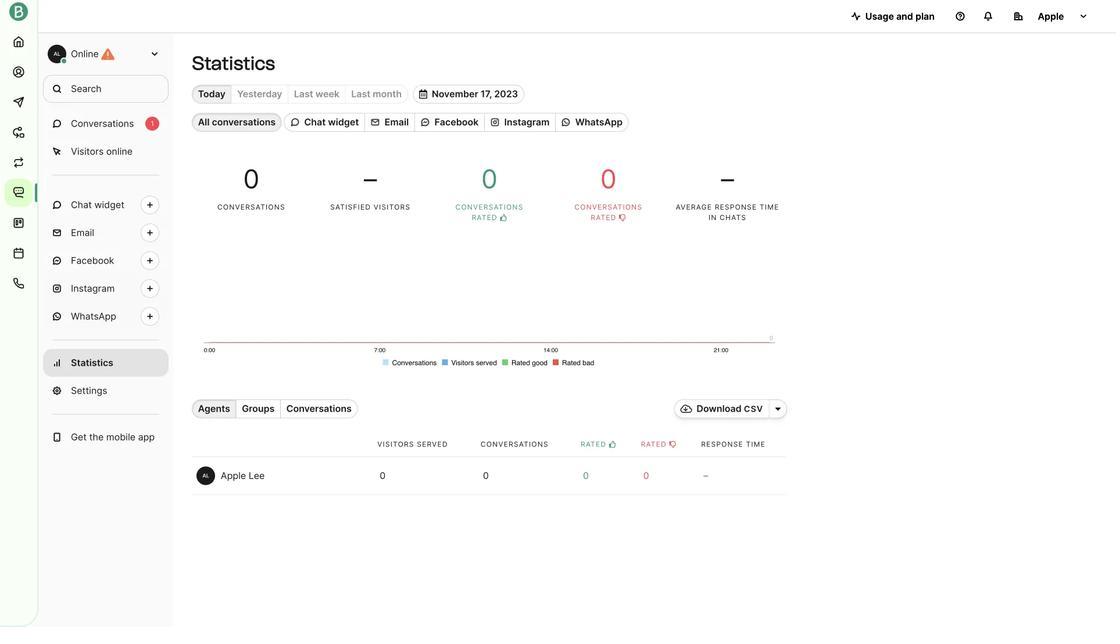 Task type: describe. For each thing, give the bounding box(es) containing it.
whatsapp link
[[43, 303, 169, 331]]

conversations button
[[280, 400, 358, 419]]

1 vertical spatial facebook
[[71, 255, 114, 267]]

1 vertical spatial statistics
[[71, 358, 113, 369]]

17,
[[481, 88, 492, 100]]

statistics link
[[43, 349, 169, 377]]

solo image
[[775, 405, 781, 414]]

email link
[[43, 219, 169, 247]]

email inside button
[[385, 117, 409, 128]]

chat inside button
[[304, 117, 326, 128]]

apple button
[[1005, 5, 1098, 28]]

plan
[[916, 10, 935, 22]]

november
[[432, 88, 478, 100]]

– for response
[[721, 163, 734, 195]]

settings link
[[43, 377, 169, 405]]

instagram button
[[484, 113, 555, 132]]

visitors served
[[377, 441, 448, 449]]

facebook link
[[43, 247, 169, 275]]

2 conversations rated from the left
[[575, 203, 643, 222]]

whatsapp inside button
[[575, 117, 623, 128]]

get the mobile app
[[71, 432, 155, 443]]

online
[[106, 146, 133, 157]]

widget inside button
[[328, 117, 359, 128]]

al for online
[[54, 51, 60, 57]]

conversations inside "conversations" button
[[286, 404, 352, 415]]

visitors online link
[[43, 138, 169, 166]]

settings
[[71, 385, 107, 397]]

chat widget inside button
[[304, 117, 359, 128]]

served
[[417, 441, 448, 449]]

instagram link
[[43, 275, 169, 303]]

chats
[[720, 214, 747, 222]]

all conversations button
[[192, 113, 282, 132]]

1 vertical spatial bad image
[[669, 441, 676, 448]]

al for apple lee
[[202, 473, 209, 479]]

0 vertical spatial conversations
[[71, 118, 134, 129]]

time inside average response time in chats
[[760, 203, 779, 212]]

lee
[[249, 471, 265, 482]]

2023
[[494, 88, 518, 100]]

download csv
[[697, 404, 763, 415]]

whatsapp button
[[555, 113, 629, 132]]

chat widget button
[[284, 113, 365, 132]]

– for visitors
[[364, 163, 377, 195]]

1 vertical spatial good image
[[609, 441, 616, 448]]

apple for apple
[[1038, 10, 1064, 22]]

apple lee
[[221, 471, 265, 482]]



Task type: locate. For each thing, give the bounding box(es) containing it.
the
[[89, 432, 104, 443]]

0 vertical spatial al
[[54, 51, 60, 57]]

1 horizontal spatial widget
[[328, 117, 359, 128]]

csv
[[744, 404, 763, 415]]

in
[[709, 214, 717, 222]]

2 horizontal spatial –
[[721, 163, 734, 195]]

visitors online
[[71, 146, 133, 157]]

0 horizontal spatial instagram
[[71, 283, 115, 294]]

response time
[[701, 441, 766, 449]]

0 vertical spatial whatsapp
[[575, 117, 623, 128]]

conversations rated
[[456, 203, 523, 222], [575, 203, 643, 222]]

1 vertical spatial whatsapp
[[71, 311, 116, 322]]

time right the response
[[760, 203, 779, 212]]

1 horizontal spatial email
[[385, 117, 409, 128]]

facebook
[[435, 117, 479, 128], [71, 255, 114, 267]]

usage and plan button
[[842, 5, 944, 28]]

visitors
[[374, 203, 411, 212]]

and
[[896, 10, 913, 22]]

download
[[697, 404, 742, 415]]

1 horizontal spatial conversations rated
[[575, 203, 643, 222]]

0 horizontal spatial chat
[[71, 199, 92, 211]]

– up the response
[[721, 163, 734, 195]]

all conversations
[[198, 117, 276, 128]]

apple for apple lee
[[221, 471, 246, 482]]

1 horizontal spatial chat
[[304, 117, 326, 128]]

1
[[151, 119, 154, 128]]

1 vertical spatial time
[[746, 441, 766, 449]]

0 vertical spatial email
[[385, 117, 409, 128]]

0 vertical spatial visitors
[[71, 146, 104, 157]]

widget
[[328, 117, 359, 128], [94, 199, 124, 211]]

1 vertical spatial conversations
[[286, 404, 352, 415]]

usage and plan
[[865, 10, 935, 22]]

groups
[[242, 404, 275, 415]]

whatsapp
[[575, 117, 623, 128], [71, 311, 116, 322]]

chat
[[304, 117, 326, 128], [71, 199, 92, 211]]

groups button
[[236, 400, 280, 419]]

0 horizontal spatial al
[[54, 51, 60, 57]]

1 horizontal spatial al
[[202, 473, 209, 479]]

0 horizontal spatial facebook
[[71, 255, 114, 267]]

1 vertical spatial widget
[[94, 199, 124, 211]]

visitors
[[71, 146, 104, 157], [377, 441, 414, 449]]

1 horizontal spatial conversations
[[286, 404, 352, 415]]

al left online
[[54, 51, 60, 57]]

1 horizontal spatial instagram
[[504, 117, 550, 128]]

chat widget left 'email' button at top
[[304, 117, 359, 128]]

facebook button
[[414, 113, 484, 132]]

instagram inside instagram link
[[71, 283, 115, 294]]

all
[[198, 117, 210, 128]]

conversations
[[212, 117, 276, 128], [217, 203, 285, 212], [456, 203, 523, 212], [575, 203, 643, 212]]

0 horizontal spatial statistics
[[71, 358, 113, 369]]

0 vertical spatial apple
[[1038, 10, 1064, 22]]

visitors for visitors online
[[71, 146, 104, 157]]

1 horizontal spatial good image
[[609, 441, 616, 448]]

1 vertical spatial apple
[[221, 471, 246, 482]]

1 horizontal spatial statistics
[[192, 52, 275, 74]]

instagram down facebook link in the top of the page
[[71, 283, 115, 294]]

0 horizontal spatial email
[[71, 227, 94, 239]]

rated
[[472, 214, 498, 222], [591, 214, 617, 222], [581, 441, 607, 449], [641, 441, 667, 449]]

1 horizontal spatial apple
[[1038, 10, 1064, 22]]

bad image
[[619, 214, 626, 221], [669, 441, 676, 448]]

0 horizontal spatial whatsapp
[[71, 311, 116, 322]]

0 vertical spatial widget
[[328, 117, 359, 128]]

get
[[71, 432, 87, 443]]

2 horizontal spatial conversations
[[481, 441, 549, 449]]

instagram
[[504, 117, 550, 128], [71, 283, 115, 294]]

0 vertical spatial good image
[[500, 214, 507, 221]]

conversations inside button
[[212, 117, 276, 128]]

0 horizontal spatial apple
[[221, 471, 246, 482]]

1 horizontal spatial whatsapp
[[575, 117, 623, 128]]

agents button
[[192, 400, 236, 419]]

1 vertical spatial instagram
[[71, 283, 115, 294]]

visitors left served
[[377, 441, 414, 449]]

satisfied
[[330, 203, 371, 212]]

statistics up the today
[[192, 52, 275, 74]]

0 horizontal spatial visitors
[[71, 146, 104, 157]]

0 horizontal spatial –
[[364, 163, 377, 195]]

0 vertical spatial statistics
[[192, 52, 275, 74]]

chat widget
[[304, 117, 359, 128], [71, 199, 124, 211]]

november 17, 2023 button
[[413, 85, 524, 104]]

today button
[[192, 85, 231, 104]]

2 vertical spatial conversations
[[481, 441, 549, 449]]

agents
[[198, 404, 230, 415]]

0 horizontal spatial conversations
[[71, 118, 134, 129]]

widget up the 'email' link
[[94, 199, 124, 211]]

1 horizontal spatial visitors
[[377, 441, 414, 449]]

instagram down 2023 at left top
[[504, 117, 550, 128]]

usage
[[865, 10, 894, 22]]

1 horizontal spatial –
[[704, 471, 708, 482]]

apple
[[1038, 10, 1064, 22], [221, 471, 246, 482]]

1 vertical spatial chat widget
[[71, 199, 124, 211]]

0 vertical spatial instagram
[[504, 117, 550, 128]]

0 vertical spatial chat
[[304, 117, 326, 128]]

chat widget link
[[43, 191, 169, 219]]

email left facebook button
[[385, 117, 409, 128]]

search
[[71, 83, 102, 94]]

1 vertical spatial al
[[202, 473, 209, 479]]

facebook down november
[[435, 117, 479, 128]]

0 horizontal spatial bad image
[[619, 214, 626, 221]]

today
[[198, 88, 225, 100]]

0
[[243, 163, 260, 195], [481, 163, 498, 195], [600, 163, 617, 195], [380, 471, 386, 482], [483, 471, 489, 482], [583, 471, 589, 482], [643, 471, 649, 482]]

0 vertical spatial chat widget
[[304, 117, 359, 128]]

visitors for visitors served
[[377, 441, 414, 449]]

0 horizontal spatial conversations rated
[[456, 203, 523, 222]]

chat widget up the 'email' link
[[71, 199, 124, 211]]

0 horizontal spatial chat widget
[[71, 199, 124, 211]]

– down response
[[704, 471, 708, 482]]

facebook down the 'email' link
[[71, 255, 114, 267]]

1 conversations rated from the left
[[456, 203, 523, 222]]

apple inside button
[[1038, 10, 1064, 22]]

statistics
[[192, 52, 275, 74], [71, 358, 113, 369]]

0 vertical spatial time
[[760, 203, 779, 212]]

average response time in chats
[[676, 203, 779, 222]]

average
[[676, 203, 712, 212]]

widget left 'email' button at top
[[328, 117, 359, 128]]

1 vertical spatial chat
[[71, 199, 92, 211]]

response
[[701, 441, 744, 449]]

–
[[364, 163, 377, 195], [721, 163, 734, 195], [704, 471, 708, 482]]

instagram inside instagram button
[[504, 117, 550, 128]]

email button
[[365, 113, 414, 132]]

time right response
[[746, 441, 766, 449]]

1 vertical spatial email
[[71, 227, 94, 239]]

0 horizontal spatial widget
[[94, 199, 124, 211]]

1 vertical spatial visitors
[[377, 441, 414, 449]]

november 17, 2023
[[432, 88, 518, 100]]

app
[[138, 432, 155, 443]]

facebook inside button
[[435, 117, 479, 128]]

good image
[[500, 214, 507, 221], [609, 441, 616, 448]]

search link
[[43, 75, 169, 103]]

al left apple lee
[[202, 473, 209, 479]]

time
[[760, 203, 779, 212], [746, 441, 766, 449]]

0 vertical spatial facebook
[[435, 117, 479, 128]]

mobile
[[106, 432, 136, 443]]

online
[[71, 48, 99, 60]]

al
[[54, 51, 60, 57], [202, 473, 209, 479]]

conversations
[[71, 118, 134, 129], [286, 404, 352, 415], [481, 441, 549, 449]]

1 horizontal spatial facebook
[[435, 117, 479, 128]]

email
[[385, 117, 409, 128], [71, 227, 94, 239]]

1 horizontal spatial chat widget
[[304, 117, 359, 128]]

email down chat widget link
[[71, 227, 94, 239]]

1 horizontal spatial bad image
[[669, 441, 676, 448]]

statistics up settings at the left
[[71, 358, 113, 369]]

– up satisfied visitors at top left
[[364, 163, 377, 195]]

response
[[715, 203, 757, 212]]

0 vertical spatial bad image
[[619, 214, 626, 221]]

satisfied visitors
[[330, 203, 411, 212]]

visitors left online
[[71, 146, 104, 157]]

0 horizontal spatial good image
[[500, 214, 507, 221]]

get the mobile app link
[[43, 424, 169, 452]]



Task type: vqa. For each thing, say whether or not it's contained in the screenshot.
the Settings link
yes



